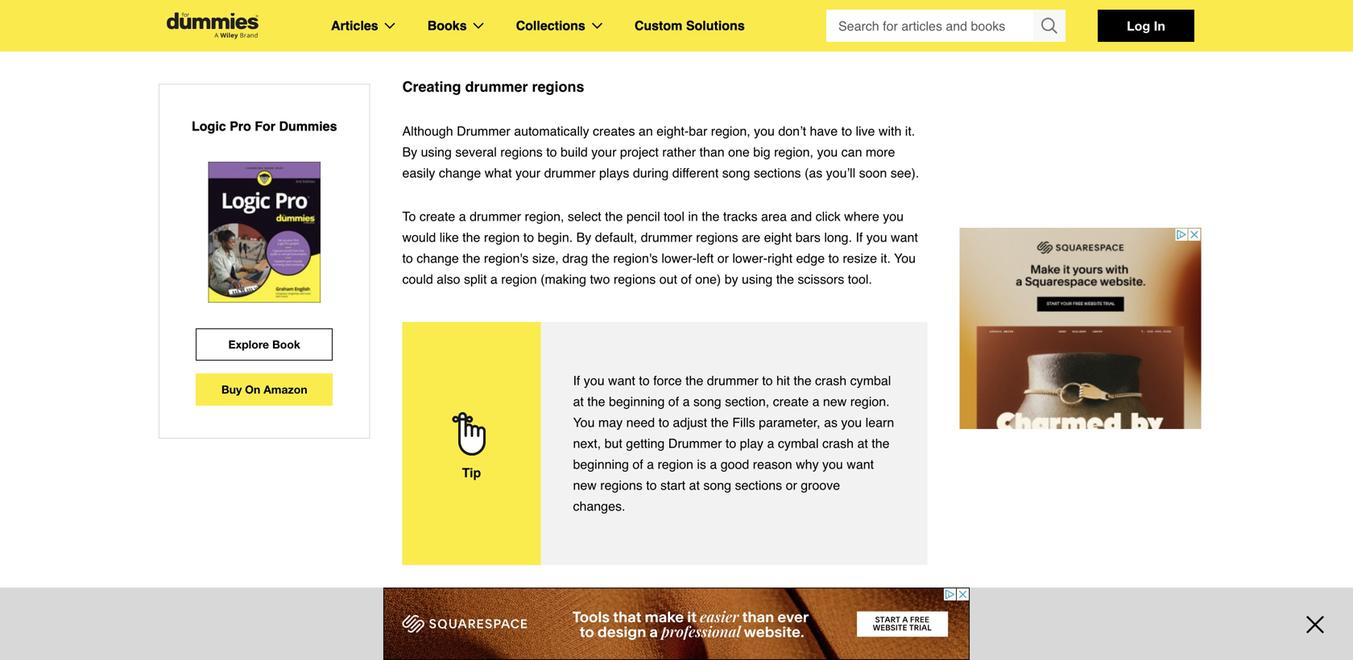 Task type: vqa. For each thing, say whether or not it's contained in the screenshot.
Don'T
yes



Task type: locate. For each thing, give the bounding box(es) containing it.
new up changes.
[[573, 478, 597, 493]]

the right like
[[463, 230, 481, 245]]

1 vertical spatial you
[[573, 415, 595, 430]]

to left play
[[726, 436, 737, 451]]

open collections list image
[[592, 23, 603, 29]]

may
[[599, 415, 623, 430]]

regions inside although drummer automatically creates an eight-bar region, you don't have to live with it. by using several regions to build your project rather than one big region, you can more easily change what your drummer plays during different song sections (as you'll soon see).
[[501, 145, 543, 160]]

default,
[[595, 230, 637, 245]]

the down right
[[776, 272, 794, 287]]

want up the may
[[608, 373, 636, 388]]

of right out
[[681, 272, 692, 287]]

song down is
[[704, 478, 732, 493]]

editor
[[713, 630, 754, 646]]

1 horizontal spatial drummer
[[669, 436, 722, 451]]

to right need
[[659, 415, 669, 430]]

the right force
[[686, 373, 704, 388]]

region
[[484, 230, 520, 245], [501, 272, 537, 287], [658, 457, 694, 472]]

at right start
[[689, 478, 700, 493]]

if up next,
[[573, 373, 580, 388]]

0 vertical spatial create
[[420, 209, 455, 224]]

or down why
[[786, 478, 797, 493]]

1 vertical spatial your
[[516, 166, 541, 181]]

region, up one
[[711, 124, 751, 139]]

sections down big
[[754, 166, 801, 181]]

by down select
[[577, 230, 592, 245]]

or right left
[[718, 251, 729, 266]]

0 vertical spatial at
[[573, 394, 584, 409]]

region,
[[711, 124, 751, 139], [774, 145, 814, 160], [525, 209, 564, 224]]

1 vertical spatial in
[[671, 630, 684, 646]]

have
[[810, 124, 838, 139]]

in
[[688, 209, 698, 224], [671, 630, 684, 646]]

you right "resize"
[[894, 251, 916, 266]]

2 horizontal spatial of
[[681, 272, 692, 287]]

0 vertical spatial you
[[894, 251, 916, 266]]

1 horizontal spatial create
[[773, 394, 809, 409]]

using down although
[[421, 145, 452, 160]]

2 vertical spatial your
[[568, 630, 600, 646]]

or inside to create a drummer region, select the pencil tool in the tracks area and click where you would like the region to begin. by default, drummer regions are eight bars long. if you want to change the region's size, drag the region's lower-left or lower-right edge to resize it. you could also split a region (making two regions out of one) by using the scissors tool.
[[718, 251, 729, 266]]

1 vertical spatial or
[[786, 478, 797, 493]]

0 vertical spatial change
[[439, 166, 481, 181]]

1 horizontal spatial if
[[856, 230, 863, 245]]

0 vertical spatial if
[[856, 230, 863, 245]]

you up big
[[754, 124, 775, 139]]

sections inside although drummer automatically creates an eight-bar region, you don't have to live with it. by using several regions to build your project rather than one big region, you can more easily change what your drummer plays during different song sections (as you'll soon see).
[[754, 166, 801, 181]]

creating
[[402, 79, 461, 95]]

drummer
[[457, 124, 511, 139], [669, 436, 722, 451]]

0 vertical spatial and
[[791, 209, 812, 224]]

0 horizontal spatial by
[[402, 145, 417, 160]]

0 horizontal spatial at
[[573, 394, 584, 409]]

lower- up out
[[662, 251, 697, 266]]

although drummer automatically creates an eight-bar region, you don't have to live with it. by using several regions to build your project rather than one big region, you can more easily change what your drummer plays during different song sections (as you'll soon see).
[[402, 124, 920, 181]]

to
[[842, 124, 852, 139], [546, 145, 557, 160], [524, 230, 534, 245], [402, 251, 413, 266], [829, 251, 839, 266], [639, 373, 650, 388], [762, 373, 773, 388], [659, 415, 669, 430], [726, 436, 737, 451], [646, 478, 657, 493]]

0 horizontal spatial drummer
[[457, 124, 511, 139]]

fills
[[733, 415, 755, 430]]

beginning
[[609, 394, 665, 409], [573, 457, 629, 472]]

1 vertical spatial drummer
[[669, 436, 722, 451]]

if up "resize"
[[856, 230, 863, 245]]

to left force
[[639, 373, 650, 388]]

and left the "directing"
[[473, 630, 499, 646]]

0 horizontal spatial you
[[573, 415, 595, 430]]

1 vertical spatial song
[[694, 394, 722, 409]]

of down getting
[[633, 457, 643, 472]]

want down see).
[[891, 230, 918, 245]]

advertisement element
[[960, 228, 1202, 429], [384, 588, 970, 661]]

1 vertical spatial and
[[473, 630, 499, 646]]

1 horizontal spatial you
[[894, 251, 916, 266]]

0 vertical spatial want
[[891, 230, 918, 245]]

2 vertical spatial region,
[[525, 209, 564, 224]]

region's up split
[[484, 251, 529, 266]]

start
[[661, 478, 686, 493]]

a right play
[[767, 436, 775, 451]]

or inside if you want to force the drummer to hit the crash cymbal at the beginning of a song section, create a new region. you may need to adjust the fills parameter, as you learn next, but getting drummer to play a cymbal crash at the beginning of a region is a good reason why you want new regions to start at song sections or groove changes.
[[786, 478, 797, 493]]

and
[[791, 209, 812, 224], [473, 630, 499, 646]]

log in link
[[1098, 10, 1195, 42]]

you up next,
[[573, 415, 595, 430]]

2 horizontal spatial region,
[[774, 145, 814, 160]]

of inside to create a drummer region, select the pencil tool in the tracks area and click where you would like the region to begin. by default, drummer regions are eight bars long. if you want to change the region's size, drag the region's lower-left or lower-right edge to resize it. you could also split a region (making two regions out of one) by using the scissors tool.
[[681, 272, 692, 287]]

long.
[[824, 230, 852, 245]]

1 vertical spatial advertisement element
[[384, 588, 970, 661]]

split
[[464, 272, 487, 287]]

1 vertical spatial change
[[417, 251, 459, 266]]

your down creates
[[592, 145, 617, 160]]

eight
[[764, 230, 792, 245]]

of down force
[[669, 394, 679, 409]]

1 horizontal spatial in
[[688, 209, 698, 224]]

beginning down "but"
[[573, 457, 629, 472]]

2 vertical spatial region
[[658, 457, 694, 472]]

don't
[[779, 124, 807, 139]]

1 vertical spatial of
[[669, 394, 679, 409]]

next,
[[573, 436, 601, 451]]

group
[[827, 10, 1066, 42]]

1 horizontal spatial new
[[823, 394, 847, 409]]

regions inside if you want to force the drummer to hit the crash cymbal at the beginning of a song section, create a new region. you may need to adjust the fills parameter, as you learn next, but getting drummer to play a cymbal crash at the beginning of a region is a good reason why you want new regions to start at song sections or groove changes.
[[600, 478, 643, 493]]

it.
[[905, 124, 915, 139], [881, 251, 891, 266]]

want
[[891, 230, 918, 245], [608, 373, 636, 388], [847, 457, 874, 472]]

region's
[[484, 251, 529, 266], [613, 251, 658, 266]]

in left editor
[[671, 630, 684, 646]]

1 vertical spatial new
[[573, 478, 597, 493]]

logic pro for dummies
[[192, 119, 337, 134]]

cymbal down parameter,
[[778, 436, 819, 451]]

the
[[605, 209, 623, 224], [702, 209, 720, 224], [463, 230, 481, 245], [463, 251, 481, 266], [592, 251, 610, 266], [776, 272, 794, 287], [686, 373, 704, 388], [794, 373, 812, 388], [588, 394, 605, 409], [711, 415, 729, 430], [872, 436, 890, 451], [688, 630, 709, 646]]

size,
[[532, 251, 559, 266]]

to left start
[[646, 478, 657, 493]]

drummer up several
[[457, 124, 511, 139]]

lower-
[[662, 251, 697, 266], [733, 251, 768, 266]]

by inside although drummer automatically creates an eight-bar region, you don't have to live with it. by using several regions to build your project rather than one big region, you can more easily change what your drummer plays during different song sections (as you'll soon see).
[[402, 145, 417, 160]]

to down long.
[[829, 251, 839, 266]]

1 vertical spatial cymbal
[[778, 436, 819, 451]]

to down automatically
[[546, 145, 557, 160]]

0 vertical spatial sections
[[754, 166, 801, 181]]

song down one
[[722, 166, 750, 181]]

by up easily
[[402, 145, 417, 160]]

cymbal up region.
[[850, 373, 891, 388]]

the down learn
[[872, 436, 890, 451]]

your
[[592, 145, 617, 160], [516, 166, 541, 181], [568, 630, 600, 646]]

using right by
[[742, 272, 773, 287]]

0 vertical spatial drummer
[[457, 124, 511, 139]]

plays
[[599, 166, 630, 181]]

2 horizontal spatial at
[[858, 436, 868, 451]]

0 horizontal spatial or
[[718, 251, 729, 266]]

build
[[561, 145, 588, 160]]

cookie consent banner dialog
[[0, 603, 1354, 661]]

it. inside although drummer automatically creates an eight-bar region, you don't have to live with it. by using several regions to build your project rather than one big region, you can more easily change what your drummer plays during different song sections (as you'll soon see).
[[905, 124, 915, 139]]

lower- down are
[[733, 251, 768, 266]]

1 horizontal spatial by
[[577, 230, 592, 245]]

change
[[439, 166, 481, 181], [417, 251, 459, 266]]

to up could
[[402, 251, 413, 266]]

play
[[740, 436, 764, 451]]

1 horizontal spatial at
[[689, 478, 700, 493]]

are
[[742, 230, 761, 245]]

1 vertical spatial if
[[573, 373, 580, 388]]

0 horizontal spatial cymbal
[[778, 436, 819, 451]]

create inside if you want to force the drummer to hit the crash cymbal at the beginning of a song section, create a new region. you may need to adjust the fills parameter, as you learn next, but getting drummer to play a cymbal crash at the beginning of a region is a good reason why you want new regions to start at song sections or groove changes.
[[773, 394, 809, 409]]

0 vertical spatial song
[[722, 166, 750, 181]]

0 horizontal spatial want
[[608, 373, 636, 388]]

2 vertical spatial at
[[689, 478, 700, 493]]

1 vertical spatial region
[[501, 272, 537, 287]]

0 horizontal spatial create
[[420, 209, 455, 224]]

want down learn
[[847, 457, 874, 472]]

regions up changes.
[[600, 478, 643, 493]]

0 vertical spatial cymbal
[[850, 373, 891, 388]]

if inside to create a drummer region, select the pencil tool in the tracks area and click where you would like the region to begin. by default, drummer regions are eight bars long. if you want to change the region's size, drag the region's lower-left or lower-right edge to resize it. you could also split a region (making two regions out of one) by using the scissors tool.
[[856, 230, 863, 245]]

buy
[[221, 383, 242, 396]]

1 vertical spatial create
[[773, 394, 809, 409]]

create up like
[[420, 209, 455, 224]]

2 lower- from the left
[[733, 251, 768, 266]]

1 horizontal spatial or
[[786, 478, 797, 493]]

need
[[626, 415, 655, 430]]

your right the "directing"
[[568, 630, 600, 646]]

to left begin.
[[524, 230, 534, 245]]

1 horizontal spatial lower-
[[733, 251, 768, 266]]

resize
[[843, 251, 877, 266]]

your right what at the top left of page
[[516, 166, 541, 181]]

1 vertical spatial by
[[577, 230, 592, 245]]

(as
[[805, 166, 823, 181]]

0 vertical spatial using
[[421, 145, 452, 160]]

changes.
[[573, 499, 626, 514]]

a up parameter,
[[813, 394, 820, 409]]

crash up "as" on the right of page
[[815, 373, 847, 388]]

create
[[420, 209, 455, 224], [773, 394, 809, 409]]

drummer inside if you want to force the drummer to hit the crash cymbal at the beginning of a song section, create a new region. you may need to adjust the fills parameter, as you learn next, but getting drummer to play a cymbal crash at the beginning of a region is a good reason why you want new regions to start at song sections or groove changes.
[[707, 373, 759, 388]]

2 region's from the left
[[613, 251, 658, 266]]

region up start
[[658, 457, 694, 472]]

it. right with
[[905, 124, 915, 139]]

adjust
[[673, 415, 707, 430]]

a right split
[[491, 272, 498, 287]]

region, down don't
[[774, 145, 814, 160]]

0 horizontal spatial if
[[573, 373, 580, 388]]

1 horizontal spatial it.
[[905, 124, 915, 139]]

big
[[754, 145, 771, 160]]

change up also
[[417, 251, 459, 266]]

regions up what at the top left of page
[[501, 145, 543, 160]]

region, up begin.
[[525, 209, 564, 224]]

1 horizontal spatial want
[[847, 457, 874, 472]]

you right "as" on the right of page
[[841, 415, 862, 430]]

to left live
[[842, 124, 852, 139]]

1 vertical spatial crash
[[823, 436, 854, 451]]

and inside to create a drummer region, select the pencil tool in the tracks area and click where you would like the region to begin. by default, drummer regions are eight bars long. if you want to change the region's size, drag the region's lower-left or lower-right edge to resize it. you could also split a region (making two regions out of one) by using the scissors tool.
[[791, 209, 812, 224]]

region up split
[[484, 230, 520, 245]]

change inside although drummer automatically creates an eight-bar region, you don't have to live with it. by using several regions to build your project rather than one big region, you can more easily change what your drummer plays during different song sections (as you'll soon see).
[[439, 166, 481, 181]]

0 vertical spatial new
[[823, 394, 847, 409]]

2 vertical spatial of
[[633, 457, 643, 472]]

region down size, at left
[[501, 272, 537, 287]]

0 horizontal spatial new
[[573, 478, 597, 493]]

change down several
[[439, 166, 481, 181]]

0 vertical spatial your
[[592, 145, 617, 160]]

0 vertical spatial of
[[681, 272, 692, 287]]

if
[[856, 230, 863, 245], [573, 373, 580, 388]]

by inside to create a drummer region, select the pencil tool in the tracks area and click where you would like the region to begin. by default, drummer regions are eight bars long. if you want to change the region's size, drag the region's lower-left or lower-right edge to resize it. you could also split a region (making two regions out of one) by using the scissors tool.
[[577, 230, 592, 245]]

creating drummer regions
[[402, 79, 585, 95]]

0 vertical spatial or
[[718, 251, 729, 266]]

at up next,
[[573, 394, 584, 409]]

0 vertical spatial region
[[484, 230, 520, 245]]

1 horizontal spatial and
[[791, 209, 812, 224]]

0 horizontal spatial lower-
[[662, 251, 697, 266]]

0 horizontal spatial and
[[473, 630, 499, 646]]

1 vertical spatial using
[[742, 272, 773, 287]]

region's down default,
[[613, 251, 658, 266]]

0 vertical spatial it.
[[905, 124, 915, 139]]

0 horizontal spatial region,
[[525, 209, 564, 224]]

new
[[823, 394, 847, 409], [573, 478, 597, 493]]

1 horizontal spatial region,
[[711, 124, 751, 139]]

you
[[894, 251, 916, 266], [573, 415, 595, 430]]

crash down "as" on the right of page
[[823, 436, 854, 451]]

you
[[754, 124, 775, 139], [817, 145, 838, 160], [883, 209, 904, 224], [867, 230, 888, 245], [584, 373, 605, 388], [841, 415, 862, 430], [823, 457, 843, 472]]

1 vertical spatial sections
[[735, 478, 782, 493]]

want inside to create a drummer region, select the pencil tool in the tracks area and click where you would like the region to begin. by default, drummer regions are eight bars long. if you want to change the region's size, drag the region's lower-left or lower-right edge to resize it. you could also split a region (making two regions out of one) by using the scissors tool.
[[891, 230, 918, 245]]

1 vertical spatial at
[[858, 436, 868, 451]]

create up parameter,
[[773, 394, 809, 409]]

1 horizontal spatial using
[[742, 272, 773, 287]]

choosing and directing your drummer in the editor
[[402, 630, 754, 646]]

two
[[590, 272, 610, 287]]

at down learn
[[858, 436, 868, 451]]

regions up automatically
[[532, 79, 585, 95]]

you inside if you want to force the drummer to hit the crash cymbal at the beginning of a song section, create a new region. you may need to adjust the fills parameter, as you learn next, but getting drummer to play a cymbal crash at the beginning of a region is a good reason why you want new regions to start at song sections or groove changes.
[[573, 415, 595, 430]]

it. right "resize"
[[881, 251, 891, 266]]

creates
[[593, 124, 635, 139]]

by
[[402, 145, 417, 160], [577, 230, 592, 245]]

0 horizontal spatial it.
[[881, 251, 891, 266]]

a
[[459, 209, 466, 224], [491, 272, 498, 287], [683, 394, 690, 409], [813, 394, 820, 409], [767, 436, 775, 451], [647, 457, 654, 472], [710, 457, 717, 472]]

drummer
[[465, 79, 528, 95], [544, 166, 596, 181], [470, 209, 521, 224], [641, 230, 693, 245], [707, 373, 759, 388], [604, 630, 667, 646]]

open article categories image
[[385, 23, 395, 29]]

eight-
[[657, 124, 689, 139]]

beginning up need
[[609, 394, 665, 409]]

although
[[402, 124, 453, 139]]

and up bars
[[791, 209, 812, 224]]

crash
[[815, 373, 847, 388], [823, 436, 854, 451]]

drummer down adjust
[[669, 436, 722, 451]]

getting
[[626, 436, 665, 451]]

sections down reason
[[735, 478, 782, 493]]

using
[[421, 145, 452, 160], [742, 272, 773, 287]]

articles
[[331, 18, 378, 33]]

0 horizontal spatial using
[[421, 145, 452, 160]]

2 horizontal spatial want
[[891, 230, 918, 245]]

change inside to create a drummer region, select the pencil tool in the tracks area and click where you would like the region to begin. by default, drummer regions are eight bars long. if you want to change the region's size, drag the region's lower-left or lower-right edge to resize it. you could also split a region (making two regions out of one) by using the scissors tool.
[[417, 251, 459, 266]]

see).
[[891, 166, 920, 181]]

1 horizontal spatial region's
[[613, 251, 658, 266]]

new up "as" on the right of page
[[823, 394, 847, 409]]

1 vertical spatial it.
[[881, 251, 891, 266]]

cymbal
[[850, 373, 891, 388], [778, 436, 819, 451]]

create inside to create a drummer region, select the pencil tool in the tracks area and click where you would like the region to begin. by default, drummer regions are eight bars long. if you want to change the region's size, drag the region's lower-left or lower-right edge to resize it. you could also split a region (making two regions out of one) by using the scissors tool.
[[420, 209, 455, 224]]

in right tool
[[688, 209, 698, 224]]

the up split
[[463, 251, 481, 266]]

rather
[[663, 145, 696, 160]]

song up adjust
[[694, 394, 722, 409]]

2 vertical spatial song
[[704, 478, 732, 493]]

0 horizontal spatial region's
[[484, 251, 529, 266]]

0 vertical spatial by
[[402, 145, 417, 160]]

0 vertical spatial in
[[688, 209, 698, 224]]



Task type: describe. For each thing, give the bounding box(es) containing it.
1 lower- from the left
[[662, 251, 697, 266]]

an
[[639, 124, 653, 139]]

in inside to create a drummer region, select the pencil tool in the tracks area and click where you would like the region to begin. by default, drummer regions are eight bars long. if you want to change the region's size, drag the region's lower-left or lower-right edge to resize it. you could also split a region (making two regions out of one) by using the scissors tool.
[[688, 209, 698, 224]]

what
[[485, 166, 512, 181]]

bar
[[689, 124, 708, 139]]

custom solutions
[[635, 18, 745, 33]]

amazon
[[264, 383, 307, 396]]

2 vertical spatial want
[[847, 457, 874, 472]]

out
[[660, 272, 678, 287]]

a right is
[[710, 457, 717, 472]]

also
[[437, 272, 460, 287]]

hit
[[777, 373, 790, 388]]

you inside to create a drummer region, select the pencil tool in the tracks area and click where you would like the region to begin. by default, drummer regions are eight bars long. if you want to change the region's size, drag the region's lower-left or lower-right edge to resize it. you could also split a region (making two regions out of one) by using the scissors tool.
[[894, 251, 916, 266]]

dummies
[[279, 119, 337, 134]]

buy on amazon link
[[196, 374, 333, 406]]

for
[[255, 119, 276, 134]]

would
[[402, 230, 436, 245]]

soon
[[859, 166, 887, 181]]

more
[[866, 145, 895, 160]]

the up default,
[[605, 209, 623, 224]]

to
[[402, 209, 416, 224]]

force
[[653, 373, 682, 388]]

you down have
[[817, 145, 838, 160]]

logic
[[192, 119, 226, 134]]

buy on amazon
[[221, 383, 307, 396]]

you'll
[[826, 166, 856, 181]]

if you want to force the drummer to hit the crash cymbal at the beginning of a song section, create a new region. you may need to adjust the fills parameter, as you learn next, but getting drummer to play a cymbal crash at the beginning of a region is a good reason why you want new regions to start at song sections or groove changes.
[[573, 373, 894, 514]]

begin.
[[538, 230, 573, 245]]

live
[[856, 124, 875, 139]]

a up adjust
[[683, 394, 690, 409]]

book image image
[[208, 162, 321, 303]]

drummer inside if you want to force the drummer to hit the crash cymbal at the beginning of a song section, create a new region. you may need to adjust the fills parameter, as you learn next, but getting drummer to play a cymbal crash at the beginning of a region is a good reason why you want new regions to start at song sections or groove changes.
[[669, 436, 722, 451]]

directing
[[503, 630, 564, 646]]

where
[[844, 209, 880, 224]]

explore book link
[[196, 329, 333, 361]]

0 vertical spatial crash
[[815, 373, 847, 388]]

section,
[[725, 394, 770, 409]]

the left tracks on the right of the page
[[702, 209, 720, 224]]

regions up left
[[696, 230, 738, 245]]

tool.
[[848, 272, 872, 287]]

automatically
[[514, 124, 589, 139]]

region.
[[851, 394, 890, 409]]

1 vertical spatial want
[[608, 373, 636, 388]]

bars
[[796, 230, 821, 245]]

collections
[[516, 18, 586, 33]]

click
[[816, 209, 841, 224]]

is
[[697, 457, 707, 472]]

why
[[796, 457, 819, 472]]

the right hit
[[794, 373, 812, 388]]

scissors
[[798, 272, 845, 287]]

1 vertical spatial beginning
[[573, 457, 629, 472]]

using inside to create a drummer region, select the pencil tool in the tracks area and click where you would like the region to begin. by default, drummer regions are eight bars long. if you want to change the region's size, drag the region's lower-left or lower-right edge to resize it. you could also split a region (making two regions out of one) by using the scissors tool.
[[742, 272, 773, 287]]

to left hit
[[762, 373, 773, 388]]

learn
[[866, 415, 894, 430]]

during
[[633, 166, 669, 181]]

regions left out
[[614, 272, 656, 287]]

explore
[[228, 338, 269, 351]]

groove
[[801, 478, 840, 493]]

using inside although drummer automatically creates an eight-bar region, you don't have to live with it. by using several regions to build your project rather than one big region, you can more easily change what your drummer plays during different song sections (as you'll soon see).
[[421, 145, 452, 160]]

(making
[[541, 272, 587, 287]]

log
[[1127, 18, 1151, 33]]

to create a drummer region, select the pencil tool in the tracks area and click where you would like the region to begin. by default, drummer regions are eight bars long. if you want to change the region's size, drag the region's lower-left or lower-right edge to resize it. you could also split a region (making two regions out of one) by using the scissors tool.
[[402, 209, 918, 287]]

pro
[[230, 119, 251, 134]]

a up like
[[459, 209, 466, 224]]

1 horizontal spatial of
[[669, 394, 679, 409]]

select
[[568, 209, 602, 224]]

one)
[[695, 272, 721, 287]]

custom
[[635, 18, 683, 33]]

Search for articles and books text field
[[827, 10, 1035, 42]]

sections inside if you want to force the drummer to hit the crash cymbal at the beginning of a song section, create a new region. you may need to adjust the fills parameter, as you learn next, but getting drummer to play a cymbal crash at the beginning of a region is a good reason why you want new regions to start at song sections or groove changes.
[[735, 478, 782, 493]]

drag
[[563, 251, 588, 266]]

logo image
[[159, 12, 267, 39]]

books
[[428, 18, 467, 33]]

area
[[761, 209, 787, 224]]

0 vertical spatial beginning
[[609, 394, 665, 409]]

project
[[620, 145, 659, 160]]

can
[[842, 145, 862, 160]]

as
[[824, 415, 838, 430]]

region inside if you want to force the drummer to hit the crash cymbal at the beginning of a song section, create a new region. you may need to adjust the fills parameter, as you learn next, but getting drummer to play a cymbal crash at the beginning of a region is a good reason why you want new regions to start at song sections or groove changes.
[[658, 457, 694, 472]]

drummer inside although drummer automatically creates an eight-bar region, you don't have to live with it. by using several regions to build your project rather than one big region, you can more easily change what your drummer plays during different song sections (as you'll soon see).
[[544, 166, 596, 181]]

parameter,
[[759, 415, 821, 430]]

0 vertical spatial advertisement element
[[960, 228, 1202, 429]]

right
[[768, 251, 793, 266]]

reason
[[753, 457, 793, 472]]

you right where
[[883, 209, 904, 224]]

0 horizontal spatial of
[[633, 457, 643, 472]]

edge
[[796, 251, 825, 266]]

the up the may
[[588, 394, 605, 409]]

the left "fills"
[[711, 415, 729, 430]]

different
[[673, 166, 719, 181]]

it. inside to create a drummer region, select the pencil tool in the tracks area and click where you would like the region to begin. by default, drummer regions are eight bars long. if you want to change the region's size, drag the region's lower-left or lower-right edge to resize it. you could also split a region (making two regions out of one) by using the scissors tool.
[[881, 251, 891, 266]]

than
[[700, 145, 725, 160]]

book
[[272, 338, 300, 351]]

the up two
[[592, 251, 610, 266]]

with
[[879, 124, 902, 139]]

several
[[455, 145, 497, 160]]

left
[[697, 251, 714, 266]]

good
[[721, 457, 750, 472]]

you down where
[[867, 230, 888, 245]]

open book categories image
[[473, 23, 484, 29]]

in
[[1154, 18, 1166, 33]]

1 horizontal spatial cymbal
[[850, 373, 891, 388]]

1 region's from the left
[[484, 251, 529, 266]]

drummer inside although drummer automatically creates an eight-bar region, you don't have to live with it. by using several regions to build your project rather than one big region, you can more easily change what your drummer plays during different song sections (as you'll soon see).
[[457, 124, 511, 139]]

you up the may
[[584, 373, 605, 388]]

log in
[[1127, 18, 1166, 33]]

tool
[[664, 209, 685, 224]]

tracks
[[723, 209, 758, 224]]

explore book
[[228, 338, 300, 351]]

you up the groove
[[823, 457, 843, 472]]

the left editor
[[688, 630, 709, 646]]

solutions
[[686, 18, 745, 33]]

choosing
[[402, 630, 469, 646]]

0 horizontal spatial in
[[671, 630, 684, 646]]

one
[[728, 145, 750, 160]]

1 vertical spatial region,
[[774, 145, 814, 160]]

custom solutions link
[[635, 15, 745, 36]]

0 vertical spatial region,
[[711, 124, 751, 139]]

if inside if you want to force the drummer to hit the crash cymbal at the beginning of a song section, create a new region. you may need to adjust the fills parameter, as you learn next, but getting drummer to play a cymbal crash at the beginning of a region is a good reason why you want new regions to start at song sections or groove changes.
[[573, 373, 580, 388]]

pencil
[[627, 209, 660, 224]]

could
[[402, 272, 433, 287]]

region, inside to create a drummer region, select the pencil tool in the tracks area and click where you would like the region to begin. by default, drummer regions are eight bars long. if you want to change the region's size, drag the region's lower-left or lower-right edge to resize it. you could also split a region (making two regions out of one) by using the scissors tool.
[[525, 209, 564, 224]]

song inside although drummer automatically creates an eight-bar region, you don't have to live with it. by using several regions to build your project rather than one big region, you can more easily change what your drummer plays during different song sections (as you'll soon see).
[[722, 166, 750, 181]]

a down getting
[[647, 457, 654, 472]]

easily
[[402, 166, 435, 181]]



